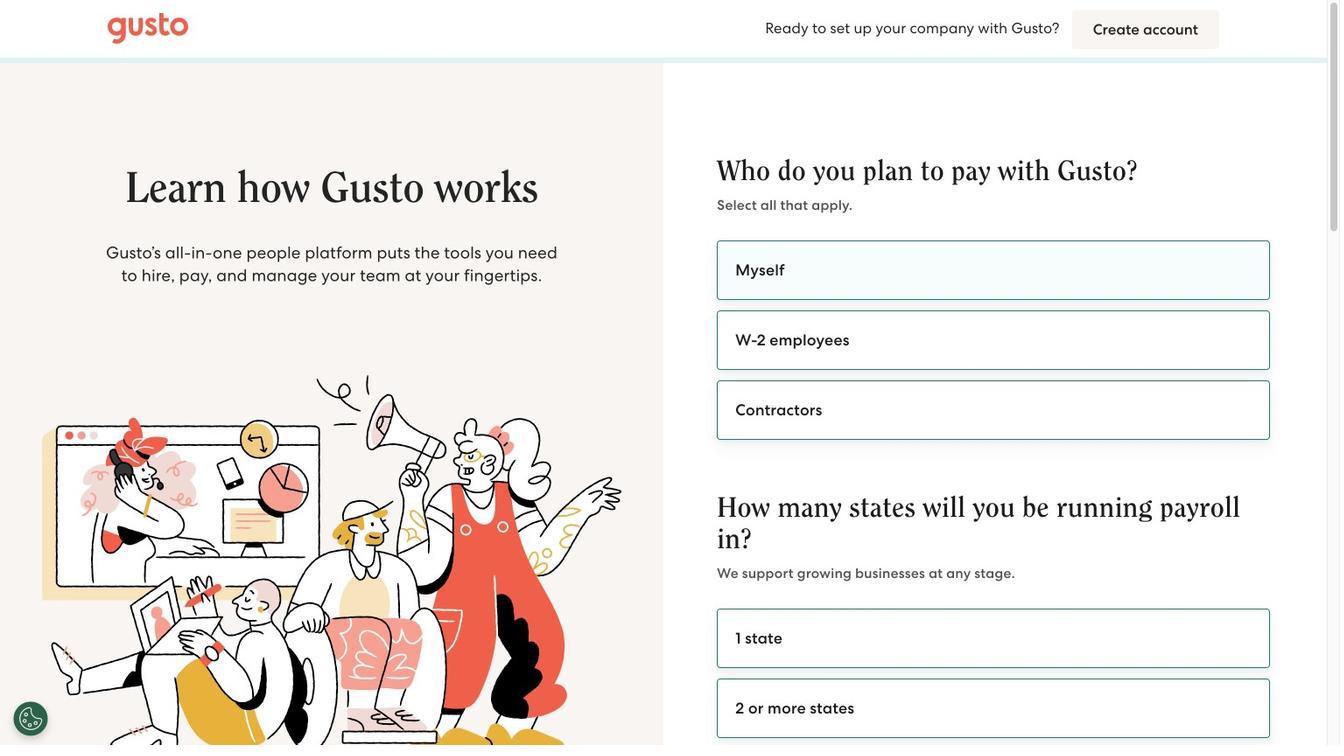 Task type: locate. For each thing, give the bounding box(es) containing it.
online payroll services, hr, and benefits | gusto image
[[108, 13, 188, 45]]



Task type: describe. For each thing, give the bounding box(es) containing it.
happy employers using hr operating systems image
[[0, 375, 664, 746]]



Task type: vqa. For each thing, say whether or not it's contained in the screenshot.
Happy employers using HR operating systems image
yes



